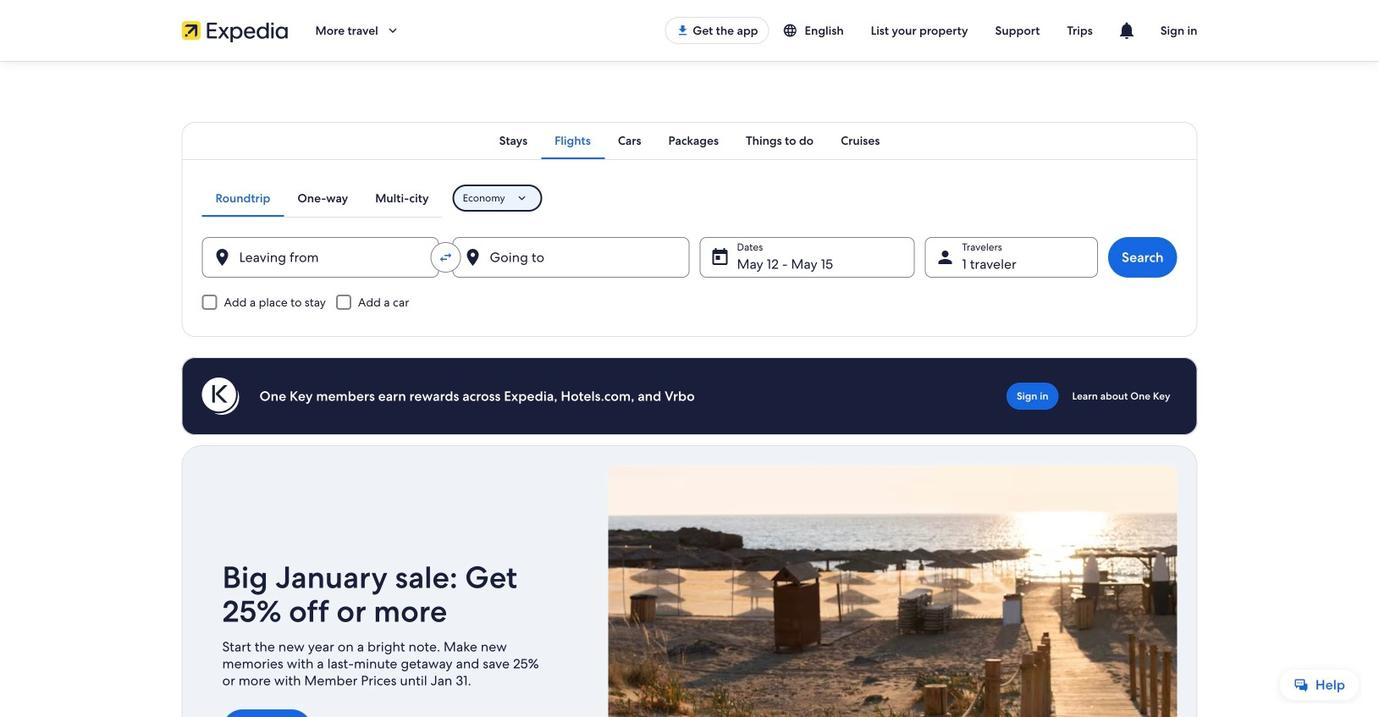Task type: vqa. For each thing, say whether or not it's contained in the screenshot.
topmost tab list
yes



Task type: describe. For each thing, give the bounding box(es) containing it.
1 vertical spatial tab list
[[202, 180, 443, 217]]

small image
[[783, 23, 805, 38]]

0 vertical spatial tab list
[[182, 122, 1198, 159]]



Task type: locate. For each thing, give the bounding box(es) containing it.
tab list
[[182, 122, 1198, 159], [202, 180, 443, 217]]

download the app button image
[[676, 24, 690, 37]]

more travel image
[[385, 23, 400, 38]]

communication center icon image
[[1117, 20, 1137, 41]]

main content
[[0, 61, 1380, 717]]

swap origin and destination values image
[[438, 250, 453, 265]]

expedia logo image
[[182, 19, 288, 42]]



